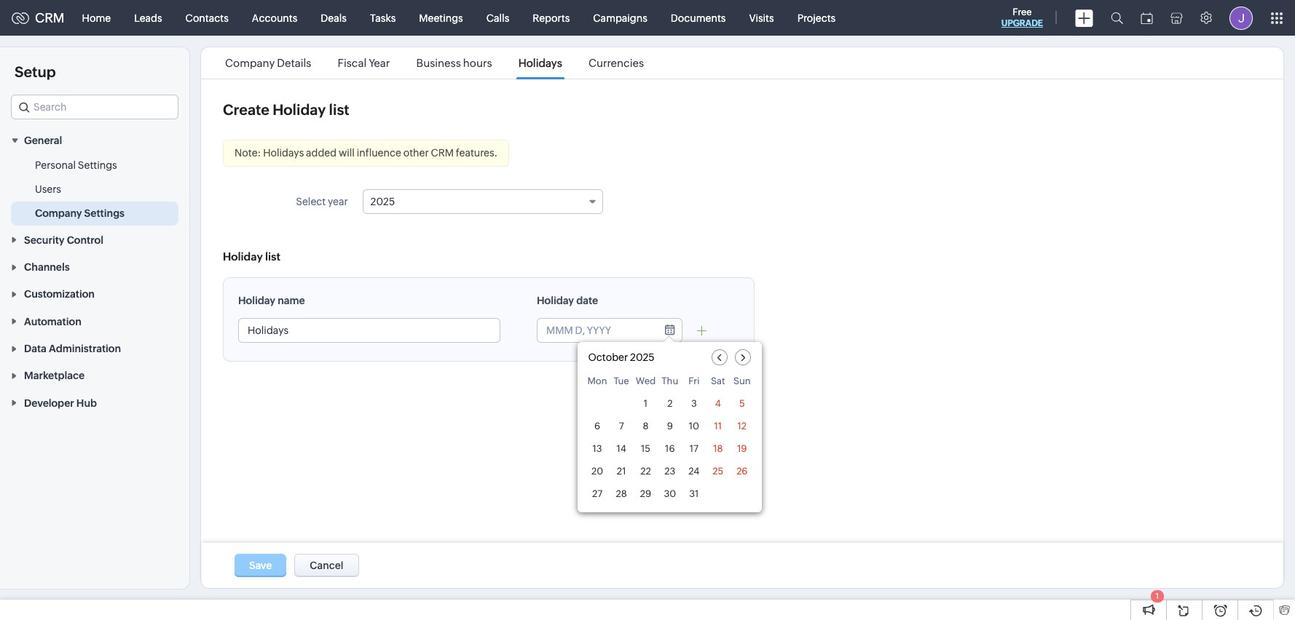 Task type: describe. For each thing, give the bounding box(es) containing it.
wednesday column header
[[636, 376, 656, 391]]

reports
[[533, 12, 570, 24]]

accounts link
[[240, 0, 309, 35]]

details
[[277, 57, 311, 69]]

hub
[[76, 398, 97, 409]]

upgrade
[[1001, 18, 1043, 28]]

mon
[[588, 376, 607, 387]]

Holiday name text field
[[239, 319, 500, 342]]

30
[[664, 489, 676, 500]]

list containing company details
[[212, 47, 657, 79]]

marketplace button
[[0, 362, 189, 389]]

general region
[[0, 154, 189, 226]]

Search text field
[[12, 95, 178, 119]]

users link
[[35, 182, 61, 197]]

6
[[594, 421, 600, 432]]

27
[[592, 489, 603, 500]]

personal
[[35, 160, 76, 171]]

row containing 1
[[588, 394, 752, 414]]

company details link
[[223, 57, 314, 69]]

row containing 6
[[588, 417, 752, 436]]

leads
[[134, 12, 162, 24]]

holiday name
[[238, 295, 305, 307]]

administration
[[49, 343, 121, 355]]

customization
[[24, 289, 95, 300]]

deals
[[321, 12, 347, 24]]

channels button
[[0, 253, 189, 280]]

accounts
[[252, 12, 297, 24]]

meetings
[[419, 12, 463, 24]]

marketplace
[[24, 370, 85, 382]]

tuesday column header
[[612, 376, 631, 391]]

thursday column header
[[660, 376, 680, 391]]

26
[[737, 466, 748, 477]]

calls link
[[475, 0, 521, 35]]

sunday column header
[[732, 376, 752, 391]]

company settings link
[[35, 206, 125, 221]]

projects
[[797, 12, 836, 24]]

select year
[[296, 196, 348, 208]]

visits link
[[738, 0, 786, 35]]

october
[[588, 352, 628, 364]]

15
[[641, 444, 650, 455]]

security control button
[[0, 226, 189, 253]]

free upgrade
[[1001, 7, 1043, 28]]

7
[[619, 421, 624, 432]]

fri
[[688, 376, 700, 387]]

profile element
[[1221, 0, 1262, 35]]

create holiday list
[[223, 101, 349, 118]]

data
[[24, 343, 47, 355]]

will
[[339, 147, 355, 159]]

channels
[[24, 262, 70, 273]]

1 horizontal spatial crm
[[431, 147, 454, 159]]

tasks
[[370, 12, 396, 24]]

11
[[714, 421, 722, 432]]

date
[[576, 295, 598, 307]]

developer hub button
[[0, 389, 189, 416]]

row containing 13
[[588, 439, 752, 459]]

holidays inside list
[[518, 57, 562, 69]]

developer
[[24, 398, 74, 409]]

tasks link
[[358, 0, 407, 35]]

documents
[[671, 12, 726, 24]]

18
[[713, 444, 723, 455]]

business hours link
[[414, 57, 494, 69]]

company details
[[225, 57, 311, 69]]

deals link
[[309, 0, 358, 35]]

0 horizontal spatial list
[[265, 251, 280, 263]]

2
[[667, 398, 673, 409]]

business
[[416, 57, 461, 69]]

general button
[[0, 127, 189, 154]]

2025 inside field
[[371, 196, 395, 208]]

13
[[593, 444, 602, 455]]

reports link
[[521, 0, 582, 35]]

campaigns
[[593, 12, 647, 24]]

24
[[689, 466, 700, 477]]

17
[[690, 444, 699, 455]]

customization button
[[0, 280, 189, 308]]

9
[[667, 421, 673, 432]]

control
[[67, 234, 103, 246]]

currencies
[[589, 57, 644, 69]]

search element
[[1102, 0, 1132, 36]]

10
[[689, 421, 699, 432]]

create
[[223, 101, 269, 118]]

31
[[689, 489, 699, 500]]

20
[[591, 466, 603, 477]]

2025 field
[[362, 189, 603, 214]]

monday column header
[[588, 376, 607, 391]]

holiday down details
[[273, 101, 326, 118]]

free
[[1013, 7, 1032, 17]]

tue
[[614, 376, 629, 387]]

28
[[616, 489, 627, 500]]

cancel
[[310, 560, 343, 572]]

documents link
[[659, 0, 738, 35]]

0 vertical spatial list
[[329, 101, 349, 118]]

1 horizontal spatial 1
[[1156, 592, 1159, 601]]



Task type: locate. For each thing, give the bounding box(es) containing it.
1 vertical spatial holidays
[[263, 147, 304, 159]]

leads link
[[122, 0, 174, 35]]

6 row from the top
[[588, 484, 752, 504]]

note: holidays added will influence other crm features.
[[235, 147, 498, 159]]

contacts
[[185, 12, 229, 24]]

holiday list
[[223, 251, 280, 263]]

crm right other
[[431, 147, 454, 159]]

company for company details
[[225, 57, 275, 69]]

create menu image
[[1075, 9, 1093, 27]]

0 vertical spatial holidays
[[518, 57, 562, 69]]

sat
[[711, 376, 725, 387]]

personal settings link
[[35, 158, 117, 173]]

14
[[617, 444, 626, 455]]

4
[[715, 398, 721, 409]]

1 vertical spatial settings
[[84, 208, 125, 220]]

25
[[713, 466, 724, 477]]

holidays link
[[516, 57, 564, 69]]

row up 30
[[588, 462, 752, 482]]

currencies link
[[586, 57, 646, 69]]

create menu element
[[1066, 0, 1102, 35]]

company for company settings
[[35, 208, 82, 220]]

grid containing mon
[[577, 373, 762, 513]]

automation button
[[0, 308, 189, 335]]

logo image
[[12, 12, 29, 24]]

wed
[[636, 376, 656, 387]]

0 horizontal spatial 1
[[644, 398, 648, 409]]

search image
[[1111, 12, 1123, 24]]

holiday up holiday name
[[223, 251, 263, 263]]

friday column header
[[684, 376, 704, 391]]

None field
[[11, 95, 178, 119]]

other
[[403, 147, 429, 159]]

visits
[[749, 12, 774, 24]]

1 vertical spatial 1
[[1156, 592, 1159, 601]]

row down 23
[[588, 484, 752, 504]]

holiday for holiday date
[[537, 295, 574, 307]]

company down users
[[35, 208, 82, 220]]

automation
[[24, 316, 81, 328]]

list
[[212, 47, 657, 79]]

1 vertical spatial company
[[35, 208, 82, 220]]

0 vertical spatial crm
[[35, 10, 65, 25]]

personal settings
[[35, 160, 117, 171]]

5 row from the top
[[588, 462, 752, 482]]

0 horizontal spatial 2025
[[371, 196, 395, 208]]

22
[[640, 466, 651, 477]]

data administration button
[[0, 335, 189, 362]]

company left details
[[225, 57, 275, 69]]

holidays
[[518, 57, 562, 69], [263, 147, 304, 159]]

developer hub
[[24, 398, 97, 409]]

3 row from the top
[[588, 417, 752, 436]]

settings down general dropdown button
[[78, 160, 117, 171]]

holiday date
[[537, 295, 598, 307]]

0 horizontal spatial company
[[35, 208, 82, 220]]

list up the will
[[329, 101, 349, 118]]

holiday left name
[[238, 295, 275, 307]]

october 2025
[[588, 352, 655, 364]]

holiday for holiday list
[[223, 251, 263, 263]]

21
[[617, 466, 626, 477]]

2 row from the top
[[588, 394, 752, 414]]

19
[[737, 444, 747, 455]]

1 horizontal spatial list
[[329, 101, 349, 118]]

12
[[738, 421, 747, 432]]

projects link
[[786, 0, 847, 35]]

row
[[588, 376, 752, 391], [588, 394, 752, 414], [588, 417, 752, 436], [588, 439, 752, 459], [588, 462, 752, 482], [588, 484, 752, 504]]

meetings link
[[407, 0, 475, 35]]

row containing 20
[[588, 462, 752, 482]]

sun
[[734, 376, 751, 387]]

2025 right year
[[371, 196, 395, 208]]

settings for company settings
[[84, 208, 125, 220]]

holiday for holiday name
[[238, 295, 275, 307]]

row up 23
[[588, 439, 752, 459]]

saturday column header
[[708, 376, 728, 391]]

holidays down reports link
[[518, 57, 562, 69]]

calendar image
[[1141, 12, 1153, 24]]

0 vertical spatial 1
[[644, 398, 648, 409]]

company
[[225, 57, 275, 69], [35, 208, 82, 220]]

general
[[24, 135, 62, 147]]

4 row from the top
[[588, 439, 752, 459]]

16
[[665, 444, 675, 455]]

row down 2
[[588, 417, 752, 436]]

settings for personal settings
[[78, 160, 117, 171]]

name
[[278, 295, 305, 307]]

thu
[[662, 376, 678, 387]]

0 vertical spatial 2025
[[371, 196, 395, 208]]

0 horizontal spatial crm
[[35, 10, 65, 25]]

year
[[369, 57, 390, 69]]

1 horizontal spatial holidays
[[518, 57, 562, 69]]

calls
[[486, 12, 509, 24]]

setup
[[15, 63, 56, 80]]

2025 up wed
[[630, 352, 655, 364]]

23
[[665, 466, 676, 477]]

company inside "link"
[[35, 208, 82, 220]]

row containing 27
[[588, 484, 752, 504]]

1 horizontal spatial company
[[225, 57, 275, 69]]

8
[[643, 421, 649, 432]]

features.
[[456, 147, 498, 159]]

fiscal
[[338, 57, 367, 69]]

holidays right the note: at the left of page
[[263, 147, 304, 159]]

fiscal year link
[[335, 57, 392, 69]]

hours
[[463, 57, 492, 69]]

business hours
[[416, 57, 492, 69]]

1 row from the top
[[588, 376, 752, 391]]

users
[[35, 184, 61, 195]]

home
[[82, 12, 111, 24]]

holiday left date
[[537, 295, 574, 307]]

select
[[296, 196, 326, 208]]

1 vertical spatial crm
[[431, 147, 454, 159]]

settings
[[78, 160, 117, 171], [84, 208, 125, 220]]

row down thursday column header
[[588, 394, 752, 414]]

campaigns link
[[582, 0, 659, 35]]

MMM d, yyyy text field
[[538, 319, 654, 342]]

list
[[329, 101, 349, 118], [265, 251, 280, 263]]

row up 2
[[588, 376, 752, 391]]

security control
[[24, 234, 103, 246]]

1 vertical spatial 2025
[[630, 352, 655, 364]]

settings inside "link"
[[84, 208, 125, 220]]

influence
[[357, 147, 401, 159]]

contacts link
[[174, 0, 240, 35]]

profile image
[[1230, 6, 1253, 30]]

data administration
[[24, 343, 121, 355]]

grid
[[577, 373, 762, 513]]

row containing mon
[[588, 376, 752, 391]]

crm link
[[12, 10, 65, 25]]

settings up the security control dropdown button on the top
[[84, 208, 125, 220]]

added
[[306, 147, 337, 159]]

5
[[739, 398, 745, 409]]

1 horizontal spatial 2025
[[630, 352, 655, 364]]

crm right the logo
[[35, 10, 65, 25]]

0 vertical spatial company
[[225, 57, 275, 69]]

list up holiday name
[[265, 251, 280, 263]]

0 horizontal spatial holidays
[[263, 147, 304, 159]]

0 vertical spatial settings
[[78, 160, 117, 171]]

company settings
[[35, 208, 125, 220]]

cancel button
[[294, 554, 359, 578]]

1 vertical spatial list
[[265, 251, 280, 263]]

note:
[[235, 147, 261, 159]]



Task type: vqa. For each thing, say whether or not it's contained in the screenshot.


